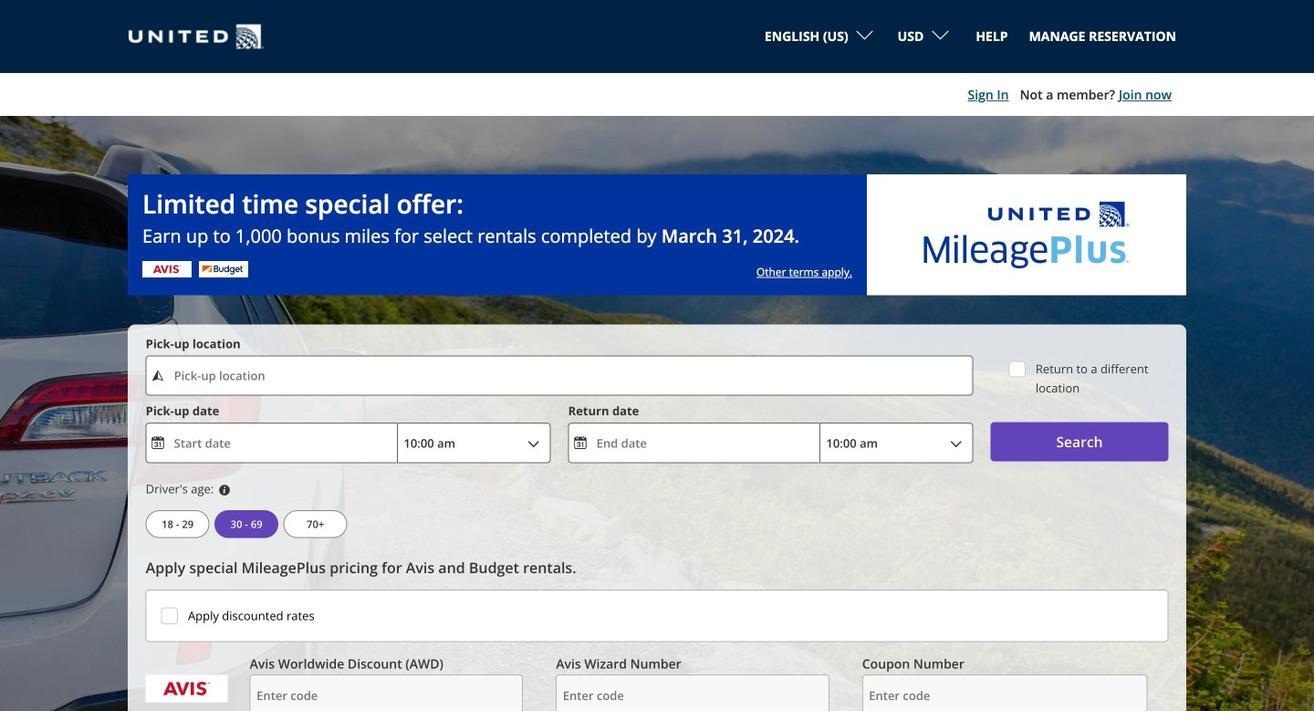 Task type: locate. For each thing, give the bounding box(es) containing it.
2 horizontal spatial enter code field
[[862, 674, 1148, 711]]

2 enter code field from the left
[[556, 674, 830, 711]]

Enter code field
[[250, 674, 523, 711], [556, 674, 830, 711], [862, 674, 1148, 711]]

Pick-up location field
[[146, 355, 974, 396]]

3 benefitobject.text element from the left
[[862, 653, 1169, 674]]

info image
[[218, 484, 230, 496]]

Start date field
[[146, 423, 397, 463]]

2 benefitobject.text element from the left
[[556, 653, 862, 674]]

1 horizontal spatial enter code field
[[556, 674, 830, 711]]

budget image
[[199, 261, 248, 278]]

1 benefitobject.text element from the left
[[250, 653, 556, 674]]

benefitobject.text element
[[250, 653, 556, 674], [556, 653, 862, 674], [862, 653, 1169, 674]]

united-airlines-white logo image
[[129, 14, 264, 59]]

avis image
[[142, 261, 192, 278]]

0 horizontal spatial enter code field
[[250, 674, 523, 711]]



Task type: describe. For each thing, give the bounding box(es) containing it.
benefitobject.text element for third enter code field from the left
[[862, 653, 1169, 674]]

1 enter code field from the left
[[250, 674, 523, 711]]

3 enter code field from the left
[[862, 674, 1148, 711]]

benefitobject.text element for 2nd enter code field from the right
[[556, 653, 862, 674]]

benefitobject.text element for 3rd enter code field from the right
[[250, 653, 556, 674]]

compass image
[[150, 368, 166, 383]]

pickupTime field
[[397, 423, 551, 463]]

united mileage plan image
[[924, 201, 1130, 269]]

End date field
[[568, 423, 820, 463]]

returnTime field
[[820, 423, 974, 463]]



Task type: vqa. For each thing, say whether or not it's contained in the screenshot.
tick circle image
no



